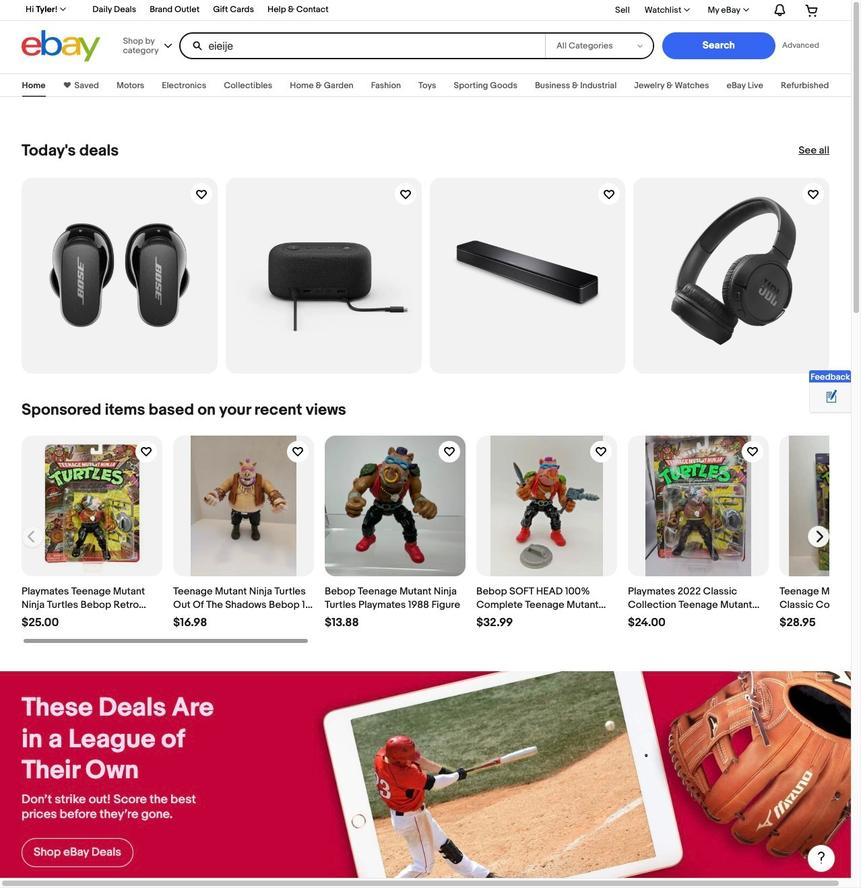 Task type: vqa. For each thing, say whether or not it's contained in the screenshot.
Mattress Pads & Toppers Pillow Shams Pillowcases Quilts, Bedspreads & Coverlets Sheets Candles & Home Fragrance See All In Candles & Home Fragrance Candle Holders & Accessories Candles Home Fragrance Food & Beverages See All In Food & Beverages Alcohol & Alcohol Mixers Cheese Hampers & Gift Assortments Ice Cream Non-Alcoholic Drinks Other Food & Beverages Pantry Fresh Cut Flowers Furniture Greeting Cards & Party Supply Holiday & Seasonal Décor Home Décor Home Improvement Household Supplies & Cleaning Kids & Teens At Home Kitchen Fixtures at left
no



Task type: describe. For each thing, give the bounding box(es) containing it.
your shopping cart image
[[804, 3, 820, 17]]

help, opens dialogs image
[[815, 852, 828, 865]]

account navigation
[[18, 0, 829, 21]]

watchlist image
[[684, 8, 690, 11]]



Task type: locate. For each thing, give the bounding box(es) containing it.
Search for anything text field
[[182, 34, 543, 58]]

main content
[[0, 65, 861, 889]]

None text field
[[22, 616, 59, 630], [173, 616, 207, 630], [628, 616, 666, 630], [780, 616, 816, 630], [22, 616, 59, 630], [173, 616, 207, 630], [628, 616, 666, 630], [780, 616, 816, 630]]

None text field
[[325, 616, 359, 630], [476, 616, 513, 630], [325, 616, 359, 630], [476, 616, 513, 630]]

banner
[[18, 0, 829, 65]]

None submit
[[662, 32, 775, 59]]

notifications image
[[771, 3, 787, 17]]

my ebay image
[[743, 8, 749, 11]]



